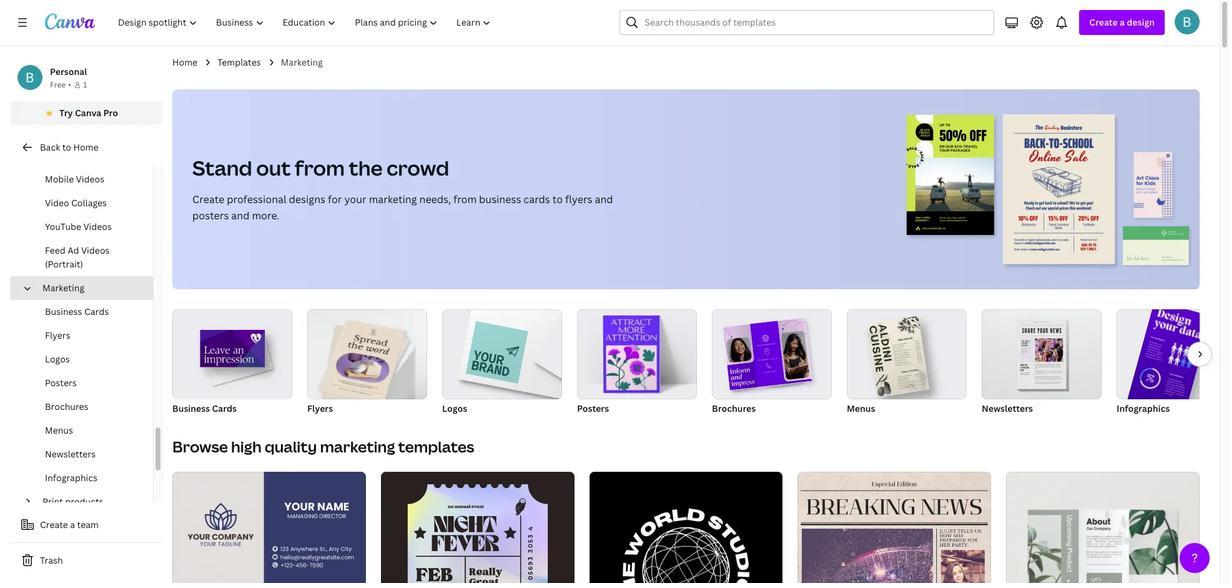 Task type: locate. For each thing, give the bounding box(es) containing it.
0 horizontal spatial a
[[70, 519, 75, 531]]

infographics link
[[1116, 300, 1230, 460], [20, 466, 153, 490]]

0 vertical spatial menus link
[[847, 309, 967, 417]]

home link
[[172, 56, 198, 69]]

0 horizontal spatial to
[[62, 141, 71, 153]]

design
[[1128, 16, 1156, 28]]

a
[[1121, 16, 1126, 28], [70, 519, 75, 531]]

videos for mobile videos
[[76, 173, 104, 185]]

and right flyers
[[595, 192, 613, 206]]

1 right •
[[83, 79, 87, 90]]

create left design
[[1090, 16, 1119, 28]]

create a design
[[1090, 16, 1156, 28]]

0 vertical spatial infographics
[[1117, 402, 1171, 414]]

1 vertical spatial videos
[[83, 221, 112, 232]]

1 vertical spatial business cards
[[172, 402, 237, 414]]

0 horizontal spatial 1
[[83, 79, 87, 90]]

0 vertical spatial 1
[[83, 79, 87, 90]]

brochure image
[[712, 309, 832, 399], [723, 318, 813, 391]]

try canva pro button
[[10, 101, 162, 125]]

0 vertical spatial newsletters link
[[982, 309, 1102, 417]]

a inside button
[[70, 519, 75, 531]]

menu image
[[847, 309, 967, 399], [867, 316, 930, 398]]

1 vertical spatial from
[[454, 192, 477, 206]]

menus link for left brochures "link"
[[20, 419, 153, 442]]

1 vertical spatial business
[[172, 402, 210, 414]]

create for create a design
[[1090, 16, 1119, 28]]

0 vertical spatial marketing
[[369, 192, 417, 206]]

create down print
[[40, 519, 68, 531]]

1 vertical spatial flyers
[[307, 402, 333, 414]]

menus link
[[847, 309, 967, 417], [20, 419, 153, 442]]

infographic image
[[1116, 300, 1213, 460], [1117, 309, 1230, 399]]

2 video from the top
[[45, 197, 69, 209]]

marketing
[[281, 56, 323, 68], [42, 282, 84, 294]]

logos
[[45, 353, 70, 365], [442, 402, 468, 414]]

and down professional
[[231, 209, 250, 222]]

1 horizontal spatial menus link
[[847, 309, 967, 417]]

collages
[[71, 197, 107, 209]]

1 vertical spatial menus link
[[20, 419, 153, 442]]

2 vertical spatial videos
[[81, 244, 110, 256]]

None search field
[[620, 10, 995, 35]]

1 horizontal spatial business cards link
[[172, 309, 292, 417]]

cards down feed ad videos (portrait) link
[[84, 306, 109, 317]]

1 horizontal spatial infographics link
[[1116, 300, 1230, 460]]

videos inside feed ad videos (portrait)
[[81, 244, 110, 256]]

the
[[349, 154, 383, 181]]

0 vertical spatial infographics link
[[1116, 300, 1230, 460]]

a left team
[[70, 519, 75, 531]]

logos link
[[442, 309, 562, 417], [20, 347, 153, 371]]

1 horizontal spatial and
[[595, 192, 613, 206]]

1 horizontal spatial logos link
[[442, 309, 562, 417]]

0 horizontal spatial posters
[[45, 377, 77, 389]]

1 horizontal spatial logos
[[442, 402, 468, 414]]

1 horizontal spatial cards
[[212, 402, 237, 414]]

free
[[50, 79, 66, 90]]

0 vertical spatial from
[[295, 154, 345, 181]]

videos down collages
[[83, 221, 112, 232]]

a inside dropdown button
[[1121, 16, 1126, 28]]

1 vertical spatial 1
[[181, 572, 185, 580]]

flyers link for rightmost brochures "link"
[[307, 309, 427, 417]]

create inside button
[[40, 519, 68, 531]]

and
[[595, 192, 613, 206], [231, 209, 250, 222]]

newsletters link
[[982, 309, 1102, 417], [20, 442, 153, 466]]

1 vertical spatial posters
[[577, 402, 609, 414]]

1 horizontal spatial to
[[553, 192, 563, 206]]

feed ad videos (portrait) link
[[20, 239, 153, 276]]

1 horizontal spatial marketing
[[281, 56, 323, 68]]

business down (portrait) on the left top
[[45, 306, 82, 317]]

1 vertical spatial to
[[553, 192, 563, 206]]

pro
[[103, 107, 118, 119]]

poster image inside posters link
[[603, 316, 660, 393]]

2
[[198, 572, 202, 580]]

0 vertical spatial a
[[1121, 16, 1126, 28]]

a for design
[[1121, 16, 1126, 28]]

0 vertical spatial menus
[[847, 402, 876, 414]]

youtube videos link
[[20, 215, 153, 239]]

0 vertical spatial logos
[[45, 353, 70, 365]]

videos
[[76, 173, 104, 185], [83, 221, 112, 232], [81, 244, 110, 256]]

quality
[[265, 436, 317, 457]]

0 horizontal spatial infographics
[[45, 472, 98, 484]]

0 vertical spatial posters
[[45, 377, 77, 389]]

back
[[40, 141, 60, 153]]

video up mobile
[[45, 149, 69, 161]]

brochures link
[[712, 309, 832, 417], [20, 395, 153, 419]]

0 horizontal spatial posters link
[[20, 371, 153, 395]]

business
[[45, 306, 82, 317], [172, 402, 210, 414]]

create for create a team
[[40, 519, 68, 531]]

a for team
[[70, 519, 75, 531]]

0 horizontal spatial from
[[295, 154, 345, 181]]

0 vertical spatial flyers
[[45, 329, 70, 341]]

0 horizontal spatial business
[[45, 306, 82, 317]]

1 horizontal spatial menus
[[847, 402, 876, 414]]

menus
[[847, 402, 876, 414], [45, 424, 73, 436]]

0 horizontal spatial logos link
[[20, 347, 153, 371]]

marketing down (portrait) on the left top
[[42, 282, 84, 294]]

newsletters link for menus link related to rightmost brochures "link"
[[982, 309, 1102, 417]]

0 horizontal spatial brochures link
[[20, 395, 153, 419]]

flyers link for left brochures "link"
[[20, 324, 153, 347]]

cards
[[84, 306, 109, 317], [212, 402, 237, 414]]

0 horizontal spatial and
[[231, 209, 250, 222]]

from
[[295, 154, 345, 181], [454, 192, 477, 206]]

0 vertical spatial business
[[45, 306, 82, 317]]

brochures
[[45, 401, 88, 412], [712, 402, 756, 414]]

marketing
[[369, 192, 417, 206], [320, 436, 395, 457]]

1 vertical spatial and
[[231, 209, 250, 222]]

0 vertical spatial video
[[45, 149, 69, 161]]

1 vertical spatial newsletters link
[[20, 442, 153, 466]]

0 horizontal spatial create
[[40, 519, 68, 531]]

create for create professional designs for your marketing needs, from business cards to flyers and posters and more.
[[192, 192, 225, 206]]

1 vertical spatial marketing
[[42, 282, 84, 294]]

poster image
[[577, 309, 697, 399], [603, 316, 660, 393]]

1 horizontal spatial posters
[[577, 402, 609, 414]]

0 horizontal spatial cards
[[84, 306, 109, 317]]

videos right ad
[[81, 244, 110, 256]]

brad klo image
[[1176, 9, 1201, 34]]

a left design
[[1121, 16, 1126, 28]]

1 horizontal spatial from
[[454, 192, 477, 206]]

try canva pro
[[59, 107, 118, 119]]

mobile videos link
[[20, 167, 153, 191]]

1 horizontal spatial 1
[[181, 572, 185, 580]]

create up posters
[[192, 192, 225, 206]]

0 vertical spatial videos
[[76, 173, 104, 185]]

marketing down top level navigation element
[[281, 56, 323, 68]]

1 vertical spatial a
[[70, 519, 75, 531]]

business card image
[[172, 309, 292, 399], [200, 330, 265, 367]]

home
[[172, 56, 198, 68], [73, 141, 98, 153]]

1 horizontal spatial flyers link
[[307, 309, 427, 417]]

videos for youtube videos
[[83, 221, 112, 232]]

0 vertical spatial create
[[1090, 16, 1119, 28]]

high
[[231, 436, 262, 457]]

1 for 1 of 2
[[181, 572, 185, 580]]

0 vertical spatial home
[[172, 56, 198, 68]]

1 horizontal spatial a
[[1121, 16, 1126, 28]]

infographics link for rightmost brochures "link"
[[1116, 300, 1230, 460]]

blue grey minimalist modern business card image
[[172, 472, 366, 583]]

newsletter image
[[982, 309, 1102, 399], [1018, 319, 1067, 389]]

0 horizontal spatial infographics link
[[20, 466, 153, 490]]

1 vertical spatial cards
[[212, 402, 237, 414]]

1 horizontal spatial posters link
[[577, 309, 697, 417]]

2 horizontal spatial create
[[1090, 16, 1119, 28]]

1 horizontal spatial create
[[192, 192, 225, 206]]

menus link for rightmost brochures "link"
[[847, 309, 967, 417]]

0 horizontal spatial business cards link
[[20, 300, 153, 324]]

create professional designs for your marketing needs, from business cards to flyers and posters and more.
[[192, 192, 613, 222]]

0 vertical spatial to
[[62, 141, 71, 153]]

0 horizontal spatial menus
[[45, 424, 73, 436]]

mobile
[[45, 173, 74, 185]]

create inside 'create professional designs for your marketing needs, from business cards to flyers and posters and more.'
[[192, 192, 225, 206]]

business cards link for rightmost brochures "link" flyers link
[[172, 309, 292, 417]]

1 vertical spatial infographics link
[[20, 466, 153, 490]]

0 horizontal spatial newsletters link
[[20, 442, 153, 466]]

from up designs
[[295, 154, 345, 181]]

flyers link
[[307, 309, 427, 417], [20, 324, 153, 347]]

posters link
[[577, 309, 697, 417], [20, 371, 153, 395]]

1 vertical spatial video
[[45, 197, 69, 209]]

0 vertical spatial cards
[[84, 306, 109, 317]]

1 left the of
[[181, 572, 185, 580]]

0 horizontal spatial logos
[[45, 353, 70, 365]]

0 horizontal spatial flyers link
[[20, 324, 153, 347]]

1 horizontal spatial infographics
[[1117, 402, 1171, 414]]

create a design button
[[1080, 10, 1166, 35]]

video down mobile
[[45, 197, 69, 209]]

browse high quality marketing templates
[[172, 436, 475, 457]]

videos down video messages link
[[76, 173, 104, 185]]

logo image
[[442, 309, 562, 399], [466, 321, 529, 384]]

create inside dropdown button
[[1090, 16, 1119, 28]]

1
[[83, 79, 87, 90], [181, 572, 185, 580]]

to
[[62, 141, 71, 153], [553, 192, 563, 206]]

1 video from the top
[[45, 149, 69, 161]]

1 horizontal spatial newsletters link
[[982, 309, 1102, 417]]

1 vertical spatial newsletters
[[45, 448, 96, 460]]

from right needs,
[[454, 192, 477, 206]]

to right cards
[[553, 192, 563, 206]]

feed
[[45, 244, 65, 256]]

flyers
[[45, 329, 70, 341], [307, 402, 333, 414]]

1 horizontal spatial brochures
[[712, 402, 756, 414]]

infographics
[[1117, 402, 1171, 414], [45, 472, 98, 484]]

posters
[[45, 377, 77, 389], [577, 402, 609, 414]]

flyer image
[[307, 309, 427, 399], [324, 321, 404, 403]]

2 vertical spatial create
[[40, 519, 68, 531]]

business cards down (portrait) on the left top
[[45, 306, 109, 317]]

0 horizontal spatial menus link
[[20, 419, 153, 442]]

0 vertical spatial business cards
[[45, 306, 109, 317]]

business cards
[[45, 306, 109, 317], [172, 402, 237, 414]]

video
[[45, 149, 69, 161], [45, 197, 69, 209]]

to right back at the top of page
[[62, 141, 71, 153]]

business cards up browse
[[172, 402, 237, 414]]

0 horizontal spatial flyers
[[45, 329, 70, 341]]

1 horizontal spatial business
[[172, 402, 210, 414]]

newsletters
[[982, 402, 1034, 414], [45, 448, 96, 460]]

cards up high
[[212, 402, 237, 414]]

1 horizontal spatial newsletters
[[982, 402, 1034, 414]]

business up browse
[[172, 402, 210, 414]]

black vintage newspaper birthday party poster image
[[798, 472, 992, 583]]

create
[[1090, 16, 1119, 28], [192, 192, 225, 206], [40, 519, 68, 531]]

1 vertical spatial create
[[192, 192, 225, 206]]

business cards link
[[20, 300, 153, 324], [172, 309, 292, 417]]

infographics link for left brochures "link"
[[20, 466, 153, 490]]



Task type: describe. For each thing, give the bounding box(es) containing it.
crowd
[[387, 154, 450, 181]]

back to home link
[[10, 135, 162, 160]]

1 vertical spatial menus
[[45, 424, 73, 436]]

business cards link for left brochures "link" flyers link
[[20, 300, 153, 324]]

logos link for posters link related to left brochures "link"
[[20, 347, 153, 371]]

business
[[479, 192, 521, 206]]

stand out from the crowd image
[[901, 89, 1201, 289]]

your
[[345, 192, 367, 206]]

designs
[[289, 192, 326, 206]]

create a team
[[40, 519, 99, 531]]

1 vertical spatial marketing
[[320, 436, 395, 457]]

products
[[65, 496, 104, 507]]

free •
[[50, 79, 71, 90]]

mobile videos
[[45, 173, 104, 185]]

1 horizontal spatial flyers
[[307, 402, 333, 414]]

youtube videos
[[45, 221, 112, 232]]

flyers
[[566, 192, 593, 206]]

out
[[256, 154, 291, 181]]

Search search field
[[645, 11, 987, 34]]

print products link
[[37, 490, 146, 514]]

1 horizontal spatial home
[[172, 56, 198, 68]]

newsletters link for menus link associated with left brochures "link"
[[20, 442, 153, 466]]

1 horizontal spatial brochures link
[[712, 309, 832, 417]]

to inside 'create professional designs for your marketing needs, from business cards to flyers and posters and more.'
[[553, 192, 563, 206]]

0 vertical spatial and
[[595, 192, 613, 206]]

0 vertical spatial newsletters
[[982, 402, 1034, 414]]

0 horizontal spatial business cards
[[45, 306, 109, 317]]

marketing inside 'create professional designs for your marketing needs, from business cards to flyers and posters and more.'
[[369, 192, 417, 206]]

canva
[[75, 107, 101, 119]]

trash link
[[10, 548, 162, 573]]

1 horizontal spatial business cards
[[172, 402, 237, 414]]

0 horizontal spatial home
[[73, 141, 98, 153]]

video collages link
[[20, 191, 153, 215]]

0 vertical spatial marketing
[[281, 56, 323, 68]]

team
[[77, 519, 99, 531]]

•
[[68, 79, 71, 90]]

0 horizontal spatial brochures
[[45, 401, 88, 412]]

video for video messages
[[45, 149, 69, 161]]

to inside back to home link
[[62, 141, 71, 153]]

browse
[[172, 436, 228, 457]]

1 of 2
[[181, 572, 202, 580]]

from inside 'create professional designs for your marketing needs, from business cards to flyers and posters and more.'
[[454, 192, 477, 206]]

1 for 1
[[83, 79, 87, 90]]

stand
[[192, 154, 252, 181]]

professional
[[227, 192, 287, 206]]

print
[[42, 496, 63, 507]]

top level navigation element
[[110, 10, 502, 35]]

more.
[[252, 209, 280, 222]]

personal
[[50, 66, 87, 77]]

stand out from the crowd
[[192, 154, 450, 181]]

trash
[[40, 554, 63, 566]]

posters
[[192, 209, 229, 222]]

(portrait)
[[45, 258, 83, 270]]

brochure image inside "link"
[[723, 318, 813, 391]]

ad
[[68, 244, 79, 256]]

video collages
[[45, 197, 107, 209]]

for
[[328, 192, 342, 206]]

1 vertical spatial infographics
[[45, 472, 98, 484]]

try
[[59, 107, 73, 119]]

black and white modern vintage retro brand logo image
[[590, 472, 783, 583]]

print products
[[42, 496, 104, 507]]

needs,
[[420, 192, 451, 206]]

of
[[187, 572, 196, 580]]

youtube
[[45, 221, 81, 232]]

video for video collages
[[45, 197, 69, 209]]

back to home
[[40, 141, 98, 153]]

0 horizontal spatial newsletters
[[45, 448, 96, 460]]

messages
[[71, 149, 112, 161]]

video messages link
[[20, 144, 153, 167]]

grey and green modern plant studio trifold brochure image
[[1007, 472, 1201, 583]]

templates link
[[218, 56, 261, 69]]

templates
[[398, 436, 475, 457]]

templates
[[218, 56, 261, 68]]

feed ad videos (portrait)
[[45, 244, 110, 270]]

0 horizontal spatial marketing
[[42, 282, 84, 294]]

1 of 2 link
[[172, 472, 366, 583]]

create a team button
[[10, 512, 162, 537]]

posters link for rightmost brochures "link"
[[577, 309, 697, 417]]

posters link for left brochures "link"
[[20, 371, 153, 395]]

1 vertical spatial logos
[[442, 402, 468, 414]]

logos link for rightmost brochures "link"'s posters link
[[442, 309, 562, 417]]

video messages
[[45, 149, 112, 161]]

black modern night fever flyer image
[[381, 472, 575, 583]]

cards
[[524, 192, 550, 206]]



Task type: vqa. For each thing, say whether or not it's contained in the screenshot.
other
no



